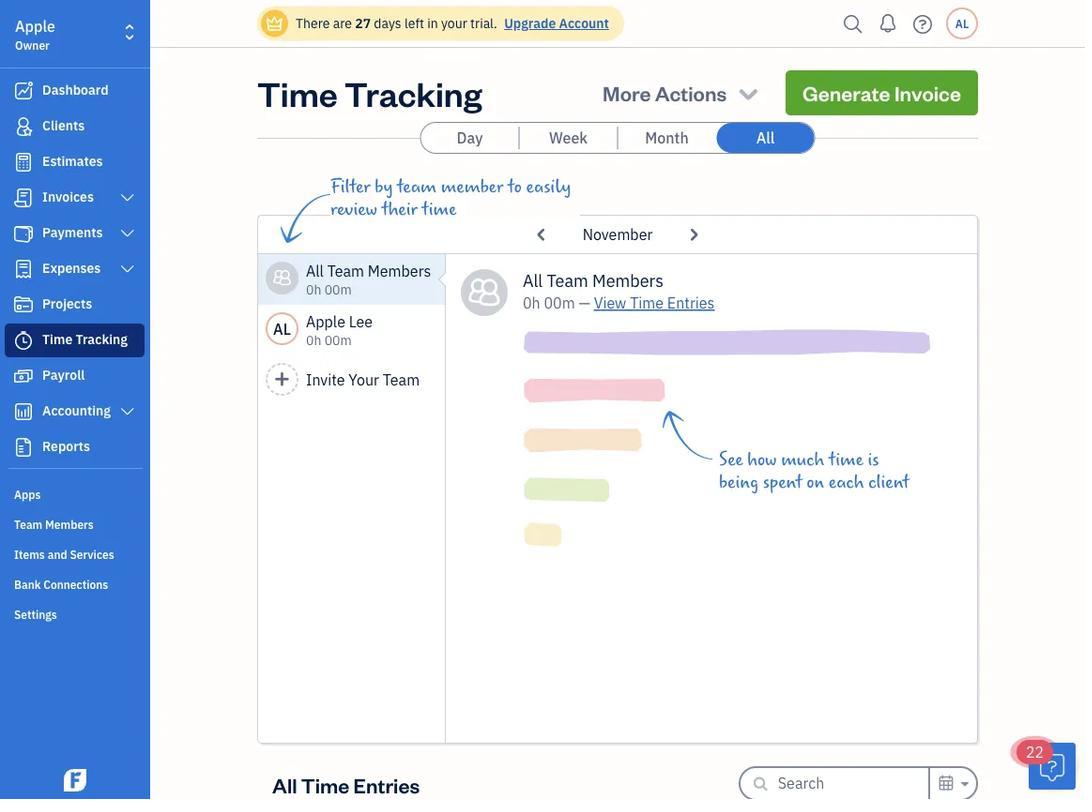 Task type: locate. For each thing, give the bounding box(es) containing it.
0h inside all team members 0h 00m — view time entries see how much time is being spent on each client
[[523, 293, 541, 313]]

all for all time entries
[[272, 772, 297, 799]]

00m for all team members 0h 00m
[[325, 281, 352, 299]]

all for all
[[756, 128, 775, 148]]

settings link
[[5, 600, 145, 628]]

time tracking down 27
[[257, 70, 482, 115]]

accounting
[[42, 402, 111, 420]]

next month image
[[681, 220, 706, 250]]

1 horizontal spatial apple
[[306, 312, 345, 332]]

team inside all team members 0h 00m
[[327, 261, 364, 281]]

apple for lee
[[306, 312, 345, 332]]

tracking
[[344, 70, 482, 115], [76, 331, 128, 348]]

0 vertical spatial tracking
[[344, 70, 482, 115]]

0 vertical spatial chevron large down image
[[119, 262, 136, 277]]

payment image
[[12, 224, 35, 243]]

1 horizontal spatial members
[[368, 261, 431, 281]]

project image
[[12, 296, 35, 315]]

estimates
[[42, 153, 103, 170]]

1 vertical spatial chevron large down image
[[119, 405, 136, 420]]

time tracking down projects link
[[42, 331, 128, 348]]

calendar image
[[938, 773, 955, 795]]

00m left —
[[544, 293, 575, 313]]

left
[[405, 15, 424, 32]]

al down users image
[[273, 319, 291, 339]]

plus image
[[273, 371, 291, 388]]

upgrade account link
[[501, 15, 609, 32]]

team
[[327, 261, 364, 281], [547, 269, 589, 292], [383, 370, 420, 390], [14, 517, 42, 532]]

invite your team button
[[258, 356, 446, 407]]

invoice
[[895, 79, 961, 106]]

time down team
[[422, 199, 457, 220]]

bank
[[14, 577, 41, 592]]

apple lee 0h 00m
[[306, 312, 373, 349]]

entries
[[667, 293, 715, 313], [354, 772, 420, 799]]

time inside all team members 0h 00m — view time entries see how much time is being spent on each client
[[630, 293, 664, 313]]

2 chevron large down image from the top
[[119, 405, 136, 420]]

all inside all team members 0h 00m — view time entries see how much time is being spent on each client
[[523, 269, 543, 292]]

tracking down left
[[344, 70, 482, 115]]

chevron large down image right payments
[[119, 226, 136, 241]]

more actions
[[603, 79, 727, 106]]

time
[[257, 70, 338, 115], [630, 293, 664, 313], [42, 331, 73, 348], [301, 772, 350, 799]]

chevron large down image
[[119, 262, 136, 277], [119, 405, 136, 420]]

filter
[[330, 177, 371, 197]]

0h inside apple lee 0h 00m
[[306, 332, 321, 349]]

0h left —
[[523, 293, 541, 313]]

0h
[[306, 281, 321, 299], [523, 293, 541, 313], [306, 332, 321, 349]]

apple left "lee"
[[306, 312, 345, 332]]

al inside dropdown button
[[956, 16, 969, 31]]

more actions button
[[593, 70, 771, 115]]

month
[[645, 128, 689, 148]]

chevron large down image right the invoices
[[119, 191, 136, 206]]

month link
[[618, 123, 716, 153]]

0h right users image
[[306, 281, 321, 299]]

your
[[349, 370, 379, 390]]

0 horizontal spatial apple
[[15, 16, 55, 36]]

team right your
[[383, 370, 420, 390]]

all inside all team members 0h 00m
[[306, 261, 324, 281]]

in
[[427, 15, 438, 32]]

apple
[[15, 16, 55, 36], [306, 312, 345, 332]]

00m
[[325, 281, 352, 299], [544, 293, 575, 313], [325, 332, 352, 349]]

time
[[422, 199, 457, 220], [829, 450, 864, 470]]

al button
[[946, 8, 978, 39]]

how
[[747, 450, 777, 470]]

there are 27 days left in your trial. upgrade account
[[296, 15, 609, 32]]

client image
[[12, 117, 35, 136]]

time tracking
[[257, 70, 482, 115], [42, 331, 128, 348]]

—
[[579, 293, 590, 313]]

al right go to help image
[[956, 16, 969, 31]]

1 chevron large down image from the top
[[119, 262, 136, 277]]

week
[[549, 128, 588, 148]]

day
[[457, 128, 483, 148]]

0h inside all team members 0h 00m
[[306, 281, 321, 299]]

0 horizontal spatial members
[[45, 517, 94, 532]]

time inside main element
[[42, 331, 73, 348]]

apple up owner
[[15, 16, 55, 36]]

0 horizontal spatial time tracking
[[42, 331, 128, 348]]

0 vertical spatial al
[[956, 16, 969, 31]]

estimate image
[[12, 153, 35, 172]]

1 vertical spatial time
[[829, 450, 864, 470]]

chevron large down image for accounting
[[119, 405, 136, 420]]

all for all team members 0h 00m
[[306, 261, 324, 281]]

1 vertical spatial entries
[[354, 772, 420, 799]]

00m inside all team members 0h 00m — view time entries see how much time is being spent on each client
[[544, 293, 575, 313]]

2 chevron large down image from the top
[[119, 226, 136, 241]]

1 vertical spatial al
[[273, 319, 291, 339]]

members inside all team members 0h 00m
[[368, 261, 431, 281]]

projects link
[[5, 288, 145, 322]]

each
[[829, 472, 864, 493]]

connections
[[43, 577, 108, 592]]

1 horizontal spatial entries
[[667, 293, 715, 313]]

chevron large down image
[[119, 191, 136, 206], [119, 226, 136, 241]]

0h for all team members 0h 00m
[[306, 281, 321, 299]]

dashboard link
[[5, 74, 145, 108]]

1 horizontal spatial time tracking
[[257, 70, 482, 115]]

invite your team
[[306, 370, 420, 390]]

0 vertical spatial chevron large down image
[[119, 191, 136, 206]]

members down their
[[368, 261, 431, 281]]

trial.
[[470, 15, 497, 32]]

users image
[[272, 267, 292, 290]]

members up items and services link
[[45, 517, 94, 532]]

and
[[48, 547, 67, 562]]

1 vertical spatial time tracking
[[42, 331, 128, 348]]

tracking inside main element
[[76, 331, 128, 348]]

1 horizontal spatial tracking
[[344, 70, 482, 115]]

0h for all team members 0h 00m — view time entries see how much time is being spent on each client
[[523, 293, 541, 313]]

generate invoice
[[803, 79, 961, 106]]

payroll link
[[5, 360, 145, 393]]

day link
[[421, 123, 519, 153]]

0 vertical spatial time tracking
[[257, 70, 482, 115]]

dashboard image
[[12, 82, 35, 100]]

0 vertical spatial entries
[[667, 293, 715, 313]]

team up "lee"
[[327, 261, 364, 281]]

all
[[756, 128, 775, 148], [306, 261, 324, 281], [523, 269, 543, 292], [272, 772, 297, 799]]

team down apps
[[14, 517, 42, 532]]

expense image
[[12, 260, 35, 279]]

easily
[[526, 177, 571, 197]]

0 vertical spatial time
[[422, 199, 457, 220]]

payments
[[42, 224, 103, 241]]

freshbooks image
[[60, 770, 90, 792]]

review
[[330, 199, 377, 220]]

2 horizontal spatial members
[[593, 269, 664, 292]]

time tracking link
[[5, 324, 145, 358]]

1 horizontal spatial time
[[829, 450, 864, 470]]

apple inside apple lee 0h 00m
[[306, 312, 345, 332]]

00m up invite
[[325, 332, 352, 349]]

00m up "lee"
[[325, 281, 352, 299]]

accounting link
[[5, 395, 145, 429]]

0 horizontal spatial time
[[422, 199, 457, 220]]

members
[[368, 261, 431, 281], [593, 269, 664, 292], [45, 517, 94, 532]]

0h up invite
[[306, 332, 321, 349]]

members for all team members 0h 00m — view time entries see how much time is being spent on each client
[[593, 269, 664, 292]]

time up each
[[829, 450, 864, 470]]

0 horizontal spatial tracking
[[76, 331, 128, 348]]

all team members 0h 00m
[[306, 261, 431, 299]]

1 chevron large down image from the top
[[119, 191, 136, 206]]

chevron large down image right expenses
[[119, 262, 136, 277]]

apple for owner
[[15, 16, 55, 36]]

reports
[[42, 438, 90, 455]]

apps link
[[5, 480, 145, 508]]

chevron large down image inside invoices link
[[119, 191, 136, 206]]

clients
[[42, 117, 85, 134]]

is
[[868, 450, 879, 470]]

1 vertical spatial apple
[[306, 312, 345, 332]]

apple inside main element
[[15, 16, 55, 36]]

bank connections link
[[5, 570, 145, 598]]

time inside all team members 0h 00m — view time entries see how much time is being spent on each client
[[829, 450, 864, 470]]

team up —
[[547, 269, 589, 292]]

payments link
[[5, 217, 145, 251]]

members up view at the right of page
[[593, 269, 664, 292]]

team inside all team members 0h 00m — view time entries see how much time is being spent on each client
[[547, 269, 589, 292]]

1 horizontal spatial al
[[956, 16, 969, 31]]

members inside all team members 0h 00m — view time entries see how much time is being spent on each client
[[593, 269, 664, 292]]

bank connections
[[14, 577, 108, 592]]

1 vertical spatial tracking
[[76, 331, 128, 348]]

items and services link
[[5, 540, 145, 568]]

tracking down projects link
[[76, 331, 128, 348]]

00m inside all team members 0h 00m
[[325, 281, 352, 299]]

1 vertical spatial chevron large down image
[[119, 226, 136, 241]]

0 vertical spatial apple
[[15, 16, 55, 36]]

Search text field
[[778, 769, 928, 799]]

chevron large down image right accounting
[[119, 405, 136, 420]]

team members
[[14, 517, 94, 532]]

chevron large down image inside 'accounting' link
[[119, 405, 136, 420]]



Task type: describe. For each thing, give the bounding box(es) containing it.
generate invoice button
[[786, 70, 978, 115]]

services
[[70, 547, 114, 562]]

november
[[583, 225, 653, 245]]

chevron large down image for payments
[[119, 226, 136, 241]]

reports link
[[5, 431, 145, 465]]

your
[[441, 15, 467, 32]]

spent
[[763, 472, 803, 493]]

filter by team member to easily review their time
[[330, 177, 571, 220]]

time tracking inside main element
[[42, 331, 128, 348]]

generate
[[803, 79, 891, 106]]

client
[[869, 472, 910, 493]]

22 button
[[1017, 741, 1076, 791]]

0 horizontal spatial entries
[[354, 772, 420, 799]]

actions
[[655, 79, 727, 106]]

members inside main element
[[45, 517, 94, 532]]

expenses link
[[5, 253, 145, 286]]

items and services
[[14, 547, 114, 562]]

all team members 0h 00m — view time entries see how much time is being spent on each client
[[523, 269, 910, 493]]

crown image
[[265, 14, 284, 33]]

main element
[[0, 0, 197, 800]]

timer image
[[12, 331, 35, 350]]

resource center badge image
[[1029, 744, 1076, 791]]

being
[[719, 472, 759, 493]]

view time entries button
[[594, 292, 715, 315]]

invoice image
[[12, 189, 35, 207]]

00m for all team members 0h 00m — view time entries see how much time is being spent on each client
[[544, 293, 575, 313]]

team members link
[[5, 510, 145, 538]]

27
[[355, 15, 371, 32]]

more
[[603, 79, 651, 106]]

upgrade
[[504, 15, 556, 32]]

owner
[[15, 38, 50, 53]]

view
[[594, 293, 627, 313]]

invite
[[306, 370, 345, 390]]

projects
[[42, 295, 92, 313]]

caretdown image
[[959, 774, 969, 796]]

22
[[1026, 743, 1044, 763]]

team inside main element
[[14, 517, 42, 532]]

0 horizontal spatial al
[[273, 319, 291, 339]]

time inside filter by team member to easily review their time
[[422, 199, 457, 220]]

there
[[296, 15, 330, 32]]

00m inside apple lee 0h 00m
[[325, 332, 352, 349]]

team
[[397, 177, 437, 197]]

items
[[14, 547, 45, 562]]

previous month image
[[530, 220, 554, 250]]

all link
[[717, 123, 814, 153]]

estimates link
[[5, 146, 145, 179]]

payroll
[[42, 367, 85, 384]]

all for all team members 0h 00m — view time entries see how much time is being spent on each client
[[523, 269, 543, 292]]

chart image
[[12, 403, 35, 422]]

account
[[559, 15, 609, 32]]

on
[[807, 472, 825, 493]]

chevrondown image
[[736, 80, 761, 106]]

see
[[719, 450, 743, 470]]

week link
[[520, 123, 617, 153]]

chevron large down image for invoices
[[119, 191, 136, 206]]

settings
[[14, 607, 57, 622]]

member
[[441, 177, 504, 197]]

all time entries
[[272, 772, 420, 799]]

lee
[[349, 312, 373, 332]]

report image
[[12, 438, 35, 457]]

dashboard
[[42, 81, 109, 99]]

money image
[[12, 367, 35, 386]]

notifications image
[[873, 5, 903, 42]]

chevron large down image for expenses
[[119, 262, 136, 277]]

members for all team members 0h 00m
[[368, 261, 431, 281]]

apple owner
[[15, 16, 55, 53]]

clients link
[[5, 110, 145, 144]]

by
[[375, 177, 393, 197]]

team inside button
[[383, 370, 420, 390]]

entries inside all team members 0h 00m — view time entries see how much time is being spent on each client
[[667, 293, 715, 313]]

invoices link
[[5, 181, 145, 215]]

apps
[[14, 487, 41, 502]]

are
[[333, 15, 352, 32]]

much
[[781, 450, 825, 470]]

their
[[382, 199, 418, 220]]

go to help image
[[908, 10, 938, 38]]

invoices
[[42, 188, 94, 206]]

search image
[[838, 10, 868, 38]]

days
[[374, 15, 401, 32]]

expenses
[[42, 260, 101, 277]]

to
[[508, 177, 522, 197]]



Task type: vqa. For each thing, say whether or not it's contained in the screenshot.
Members inside All Team Members 0h 00m — View Time Entries See how much time is being spent on each client
yes



